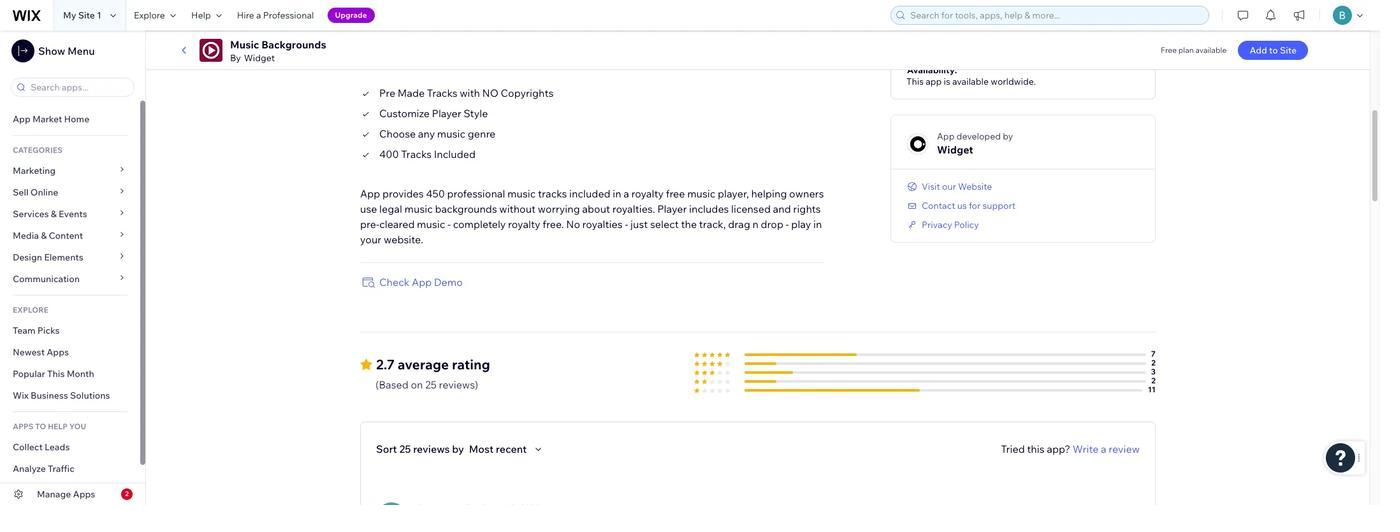 Task type: describe. For each thing, give the bounding box(es) containing it.
1 horizontal spatial royalty
[[631, 187, 664, 200]]

most recent button
[[469, 442, 546, 457]]

upgrade
[[335, 10, 367, 20]]

select
[[650, 218, 679, 231]]

400 tracks included
[[379, 148, 476, 160]]

design elements
[[13, 252, 83, 263]]

explore
[[13, 305, 48, 315]]

royalties
[[582, 218, 623, 231]]

team picks
[[13, 325, 60, 337]]

site inside button
[[1280, 45, 1297, 56]]

play
[[791, 218, 811, 231]]

support
[[983, 200, 1015, 211]]

newest apps
[[13, 347, 69, 358]]

owners
[[789, 187, 824, 200]]

no
[[566, 218, 580, 231]]

privacy policy link
[[906, 219, 979, 231]]

app developed by widget
[[937, 130, 1013, 156]]

no
[[482, 86, 498, 99]]

2 inside sidebar element
[[125, 490, 129, 498]]

1 - from the left
[[447, 218, 451, 231]]

7
[[1151, 349, 1156, 359]]

1 vertical spatial by
[[452, 443, 464, 456]]

design
[[13, 252, 42, 263]]

Search for tools, apps, help & more... field
[[906, 6, 1205, 24]]

communication
[[13, 273, 82, 285]]

popular this month
[[13, 368, 94, 380]]

visit our website
[[922, 181, 992, 192]]

music
[[230, 38, 259, 51]]

cleared
[[379, 218, 415, 231]]

3 - from the left
[[786, 218, 789, 231]]

demo
[[434, 276, 463, 289]]

recent
[[496, 443, 527, 456]]

picks
[[37, 325, 60, 337]]

app inside check app demo link
[[412, 276, 432, 289]]

copyrights
[[501, 86, 554, 99]]

home
[[64, 113, 89, 125]]

sort
[[376, 443, 397, 456]]

my
[[63, 10, 76, 21]]

(based on 25 reviews)
[[375, 378, 478, 391]]

royalties.
[[612, 202, 655, 215]]

show
[[38, 45, 65, 57]]

apps to help you
[[13, 422, 86, 432]]

contact
[[922, 200, 955, 211]]

customize
[[379, 107, 430, 120]]

collect leads
[[13, 442, 70, 453]]

2.7 average rating
[[376, 356, 490, 373]]

made
[[398, 86, 425, 99]]

0 vertical spatial available
[[1196, 45, 1227, 55]]

tried
[[1001, 443, 1025, 456]]

style
[[464, 107, 488, 120]]

tried this app? write a review
[[1001, 443, 1140, 456]]

developed by widget image
[[906, 132, 929, 155]]

apps for manage apps
[[73, 489, 95, 500]]

available inside availability: this app is available worldwide.
[[952, 76, 989, 87]]

show menu
[[38, 45, 95, 57]]

events
[[59, 208, 87, 220]]

free
[[666, 187, 685, 200]]

pre
[[379, 86, 395, 99]]

check app demo link
[[360, 274, 463, 290]]

market
[[32, 113, 62, 125]]

app?
[[1047, 443, 1070, 456]]

0 horizontal spatial a
[[256, 10, 261, 21]]

apps for newest apps
[[47, 347, 69, 358]]

traffic
[[48, 463, 74, 475]]

1 vertical spatial 2
[[1151, 376, 1156, 385]]

professional
[[447, 187, 505, 200]]

1 horizontal spatial 25
[[425, 378, 437, 391]]

website.
[[384, 233, 423, 246]]

drag
[[728, 218, 750, 231]]

genre
[[468, 127, 495, 140]]

media & content link
[[0, 225, 140, 247]]

includes
[[689, 202, 729, 215]]

rights
[[793, 202, 821, 215]]

music up without
[[507, 187, 536, 200]]

reviews
[[413, 443, 450, 456]]

team
[[13, 325, 35, 337]]

music backgrounds logo image
[[200, 39, 222, 62]]

popular
[[13, 368, 45, 380]]

this
[[1027, 443, 1045, 456]]

legal
[[379, 202, 402, 215]]

design elements link
[[0, 247, 140, 268]]

popular this month link
[[0, 363, 140, 385]]

leads
[[45, 442, 70, 453]]

11
[[1148, 385, 1156, 394]]

website
[[958, 181, 992, 192]]

provides
[[382, 187, 424, 200]]

collect leads link
[[0, 437, 140, 458]]

review
[[1109, 443, 1140, 456]]

online
[[30, 187, 58, 198]]

visit our website link
[[906, 181, 992, 192]]

tracks
[[538, 187, 567, 200]]

450
[[426, 187, 445, 200]]

is
[[944, 76, 950, 87]]

help button
[[184, 0, 229, 31]]



Task type: vqa. For each thing, say whether or not it's contained in the screenshot.
right Apps
yes



Task type: locate. For each thing, give the bounding box(es) containing it.
1 vertical spatial a
[[624, 187, 629, 200]]

apps inside newest apps link
[[47, 347, 69, 358]]

0 vertical spatial apps
[[47, 347, 69, 358]]

app market home link
[[0, 108, 140, 130]]

the
[[681, 218, 697, 231]]

availability:
[[907, 64, 957, 76]]

a
[[256, 10, 261, 21], [624, 187, 629, 200], [1101, 443, 1106, 456]]

0 vertical spatial this
[[906, 76, 924, 87]]

player up choose any music genre
[[432, 107, 461, 120]]

0 vertical spatial player
[[432, 107, 461, 120]]

manage
[[37, 489, 71, 500]]

0 horizontal spatial 25
[[399, 443, 411, 456]]

1 horizontal spatial apps
[[73, 489, 95, 500]]

1 vertical spatial tracks
[[401, 148, 432, 160]]

privacy policy
[[922, 219, 979, 231]]

free.
[[543, 218, 564, 231]]

just
[[630, 218, 648, 231]]

1 vertical spatial widget
[[937, 143, 973, 156]]

this for availability:
[[906, 76, 924, 87]]

0 horizontal spatial in
[[613, 187, 621, 200]]

1 vertical spatial 25
[[399, 443, 411, 456]]

use
[[360, 202, 377, 215]]

app market home
[[13, 113, 89, 125]]

to
[[35, 422, 46, 432]]

app inside app provides 450 professional music tracks included in a royalty free music player, helping owners use legal music backgrounds without worrying about royalties. player includes licensed and rights pre-cleared music - completely royalty free. no royalties - just select the track, drag n drop - play in your website.
[[360, 187, 380, 200]]

hire a professional
[[237, 10, 314, 21]]

music down provides
[[404, 202, 433, 215]]

music up includes
[[687, 187, 715, 200]]

2 - from the left
[[625, 218, 628, 231]]

(based
[[375, 378, 409, 391]]

collect
[[13, 442, 43, 453]]

elements
[[44, 252, 83, 263]]

services
[[13, 208, 49, 220]]

app for app market home
[[13, 113, 30, 125]]

privacy
[[922, 219, 952, 231]]

1 vertical spatial player
[[657, 202, 687, 215]]

check app demo
[[379, 276, 463, 289]]

solutions
[[70, 390, 110, 402]]

player inside app provides 450 professional music tracks included in a royalty free music player, helping owners use legal music backgrounds without worrying about royalties. player includes licensed and rights pre-cleared music - completely royalty free. no royalties - just select the track, drag n drop - play in your website.
[[657, 202, 687, 215]]

contact us for support link
[[906, 200, 1015, 211]]

without
[[499, 202, 536, 215]]

manage apps
[[37, 489, 95, 500]]

by
[[230, 52, 241, 64]]

& right media
[[41, 230, 47, 242]]

average
[[398, 356, 449, 373]]

0 horizontal spatial player
[[432, 107, 461, 120]]

1 horizontal spatial -
[[625, 218, 628, 231]]

help
[[48, 422, 68, 432]]

1 horizontal spatial available
[[1196, 45, 1227, 55]]

& for content
[[41, 230, 47, 242]]

apps up popular this month
[[47, 347, 69, 358]]

n
[[753, 218, 759, 231]]

in right play
[[813, 218, 822, 231]]

widget
[[244, 52, 275, 64], [937, 143, 973, 156]]

music up included
[[437, 127, 465, 140]]

1 vertical spatial this
[[47, 368, 65, 380]]

this up wix business solutions
[[47, 368, 65, 380]]

2.7
[[376, 356, 395, 373]]

0 horizontal spatial this
[[47, 368, 65, 380]]

widget down developed
[[937, 143, 973, 156]]

contact us for support
[[922, 200, 1015, 211]]

choose any music genre
[[379, 127, 495, 140]]

royalty up royalties.
[[631, 187, 664, 200]]

app left market
[[13, 113, 30, 125]]

month
[[67, 368, 94, 380]]

services & events link
[[0, 203, 140, 225]]

you
[[69, 422, 86, 432]]

free
[[1161, 45, 1177, 55]]

app inside the app developed by widget
[[937, 130, 955, 142]]

0 vertical spatial 25
[[425, 378, 437, 391]]

app for app provides 450 professional music tracks included in a royalty free music player, helping owners use legal music backgrounds without worrying about royalties. player includes licensed and rights pre-cleared music - completely royalty free. no royalties - just select the track, drag n drop - play in your website.
[[360, 187, 380, 200]]

this for popular
[[47, 368, 65, 380]]

2 horizontal spatial a
[[1101, 443, 1106, 456]]

helping
[[751, 187, 787, 200]]

0 vertical spatial by
[[1003, 130, 1013, 142]]

1 vertical spatial available
[[952, 76, 989, 87]]

app
[[13, 113, 30, 125], [937, 130, 955, 142], [360, 187, 380, 200], [412, 276, 432, 289]]

apps
[[47, 347, 69, 358], [73, 489, 95, 500]]

1 vertical spatial in
[[813, 218, 822, 231]]

0 horizontal spatial apps
[[47, 347, 69, 358]]

1 horizontal spatial in
[[813, 218, 822, 231]]

available
[[1196, 45, 1227, 55], [952, 76, 989, 87]]

by right developed
[[1003, 130, 1013, 142]]

visit
[[922, 181, 940, 192]]

0 vertical spatial widget
[[244, 52, 275, 64]]

tracks up customize player style
[[427, 86, 457, 99]]

- left just
[[625, 218, 628, 231]]

& for events
[[51, 208, 57, 220]]

widget for app
[[937, 143, 973, 156]]

write
[[1073, 443, 1099, 456]]

widget inside the app developed by widget
[[937, 143, 973, 156]]

1 vertical spatial &
[[41, 230, 47, 242]]

2
[[1151, 358, 1156, 368], [1151, 376, 1156, 385], [125, 490, 129, 498]]

1 vertical spatial apps
[[73, 489, 95, 500]]

0 vertical spatial in
[[613, 187, 621, 200]]

0 horizontal spatial by
[[452, 443, 464, 456]]

Search apps... field
[[27, 78, 130, 96]]

0 horizontal spatial &
[[41, 230, 47, 242]]

music
[[437, 127, 465, 140], [507, 187, 536, 200], [687, 187, 715, 200], [404, 202, 433, 215], [417, 218, 445, 231]]

royalty down without
[[508, 218, 540, 231]]

media
[[13, 230, 39, 242]]

sidebar element
[[0, 31, 146, 505]]

by left most
[[452, 443, 464, 456]]

about
[[582, 202, 610, 215]]

1 horizontal spatial this
[[906, 76, 924, 87]]

app left demo
[[412, 276, 432, 289]]

show menu button
[[11, 40, 95, 62]]

0 horizontal spatial royalty
[[508, 218, 540, 231]]

0 horizontal spatial widget
[[244, 52, 275, 64]]

app for app developed by widget
[[937, 130, 955, 142]]

2 horizontal spatial -
[[786, 218, 789, 231]]

player
[[432, 107, 461, 120], [657, 202, 687, 215]]

availability: this app is available worldwide.
[[906, 64, 1036, 87]]

app right developed by widget image
[[937, 130, 955, 142]]

plan
[[1178, 45, 1194, 55]]

widget for music
[[244, 52, 275, 64]]

this
[[906, 76, 924, 87], [47, 368, 65, 380]]

menu
[[68, 45, 95, 57]]

1 horizontal spatial by
[[1003, 130, 1013, 142]]

your
[[360, 233, 381, 246]]

app up use
[[360, 187, 380, 200]]

this inside availability: this app is available worldwide.
[[906, 76, 924, 87]]

newest
[[13, 347, 45, 358]]

a right write
[[1101, 443, 1106, 456]]

with
[[460, 86, 480, 99]]

sell online link
[[0, 182, 140, 203]]

1 horizontal spatial widget
[[937, 143, 973, 156]]

0 vertical spatial tracks
[[427, 86, 457, 99]]

0 horizontal spatial site
[[78, 10, 95, 21]]

1 horizontal spatial a
[[624, 187, 629, 200]]

music down 450
[[417, 218, 445, 231]]

customize player style
[[379, 107, 488, 120]]

1 vertical spatial site
[[1280, 45, 1297, 56]]

- left play
[[786, 218, 789, 231]]

completely
[[453, 218, 506, 231]]

tracks
[[427, 86, 457, 99], [401, 148, 432, 160]]

included
[[569, 187, 610, 200]]

1 horizontal spatial player
[[657, 202, 687, 215]]

1 horizontal spatial site
[[1280, 45, 1297, 56]]

400
[[379, 148, 399, 160]]

1 horizontal spatial &
[[51, 208, 57, 220]]

this left "app" on the right of page
[[906, 76, 924, 87]]

0 horizontal spatial -
[[447, 218, 451, 231]]

wix
[[13, 390, 29, 402]]

team picks link
[[0, 320, 140, 342]]

analyze traffic link
[[0, 458, 140, 480]]

2 vertical spatial 2
[[125, 490, 129, 498]]

by
[[1003, 130, 1013, 142], [452, 443, 464, 456]]

widget inside music backgrounds by widget
[[244, 52, 275, 64]]

site left 1
[[78, 10, 95, 21]]

write a review button
[[1073, 442, 1140, 457]]

available right plan
[[1196, 45, 1227, 55]]

add to site
[[1250, 45, 1297, 56]]

- down backgrounds
[[447, 218, 451, 231]]

in up royalties.
[[613, 187, 621, 200]]

player down the free
[[657, 202, 687, 215]]

0 vertical spatial a
[[256, 10, 261, 21]]

& left events
[[51, 208, 57, 220]]

a up royalties.
[[624, 187, 629, 200]]

25 right sort
[[399, 443, 411, 456]]

a right hire
[[256, 10, 261, 21]]

2 vertical spatial a
[[1101, 443, 1106, 456]]

1 vertical spatial royalty
[[508, 218, 540, 231]]

app inside app market home link
[[13, 113, 30, 125]]

available right "is"
[[952, 76, 989, 87]]

0 vertical spatial 2
[[1151, 358, 1156, 368]]

25 right on at the left bottom of page
[[425, 378, 437, 391]]

tracks down any
[[401, 148, 432, 160]]

widget down music
[[244, 52, 275, 64]]

check
[[379, 276, 409, 289]]

this inside sidebar element
[[47, 368, 65, 380]]

help
[[191, 10, 211, 21]]

0 vertical spatial royalty
[[631, 187, 664, 200]]

track,
[[699, 218, 726, 231]]

0 vertical spatial site
[[78, 10, 95, 21]]

0 horizontal spatial available
[[952, 76, 989, 87]]

licensed
[[731, 202, 771, 215]]

2 down 7
[[1151, 376, 1156, 385]]

0 vertical spatial &
[[51, 208, 57, 220]]

business
[[31, 390, 68, 402]]

&
[[51, 208, 57, 220], [41, 230, 47, 242]]

by inside the app developed by widget
[[1003, 130, 1013, 142]]

apps down analyze traffic link
[[73, 489, 95, 500]]

us
[[957, 200, 967, 211]]

communication link
[[0, 268, 140, 290]]

2 right manage apps
[[125, 490, 129, 498]]

2 up 11
[[1151, 358, 1156, 368]]

a inside app provides 450 professional music tracks included in a royalty free music player, helping owners use legal music backgrounds without worrying about royalties. player includes licensed and rights pre-cleared music - completely royalty free. no royalties - just select the track, drag n drop - play in your website.
[[624, 187, 629, 200]]

site right to
[[1280, 45, 1297, 56]]



